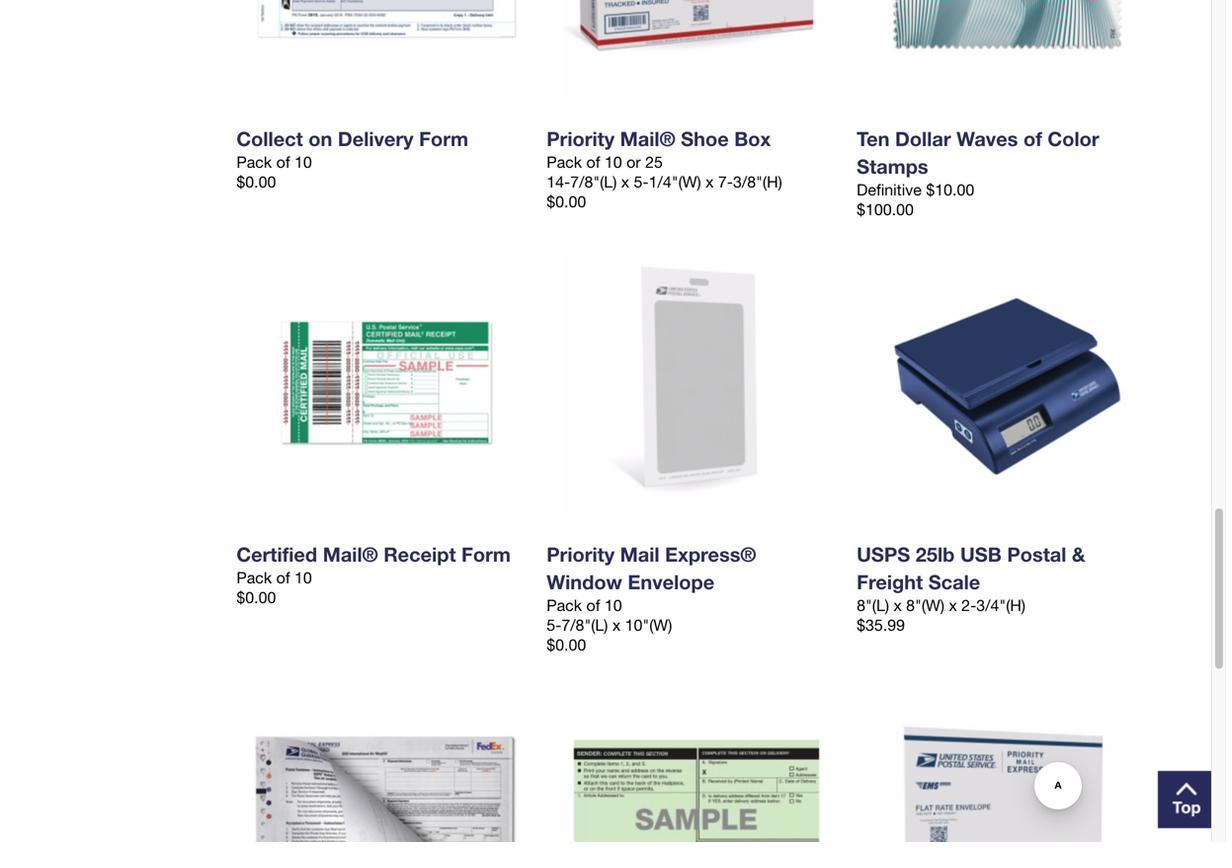 Task type: vqa. For each thing, say whether or not it's contained in the screenshot.
right  icon
no



Task type: locate. For each thing, give the bounding box(es) containing it.
7/8"(l) left 1/4"(w)
[[570, 173, 617, 191]]

collect on delivery form image
[[253, 0, 520, 101]]

10
[[294, 153, 312, 172], [605, 153, 622, 172], [294, 569, 312, 588], [605, 597, 622, 615]]

$0.00 down certified
[[237, 589, 276, 607]]

pack inside collect on delivery form pack of 10 $0.00
[[237, 153, 272, 172]]

of inside priority mail express® window envelope pack of 10 5-7/8"(l) x 10"(w) $0.00
[[587, 597, 600, 615]]

x
[[621, 173, 630, 191], [706, 173, 714, 191], [894, 597, 902, 615], [949, 597, 957, 615], [613, 617, 621, 635]]

5- down window at the bottom of the page
[[547, 617, 562, 635]]

pack down certified
[[237, 569, 272, 588]]

$100.00
[[857, 201, 914, 219]]

1 vertical spatial mail®
[[323, 543, 378, 567]]

pack down collect
[[237, 153, 272, 172]]

mail® for certified
[[323, 543, 378, 567]]

8"(w)
[[906, 597, 945, 615]]

1/4"(w)
[[649, 173, 701, 191]]

global express guaranteed® mailing label image
[[253, 686, 520, 843]]

1 vertical spatial form
[[462, 543, 511, 567]]

usps 25lb usb postal & freight scale image
[[874, 250, 1140, 517]]

10 inside priority mail® shoe box pack of 10 or 25 14-7/8"(l) x 5-1/4"(w) x 7-3/8"(h) $0.00
[[605, 153, 622, 172]]

on
[[309, 127, 332, 151]]

of down window at the bottom of the page
[[587, 597, 600, 615]]

of inside certified mail® receipt form pack of 10 $0.00
[[276, 569, 290, 588]]

x left 2-
[[949, 597, 957, 615]]

5- inside priority mail express® window envelope pack of 10 5-7/8"(l) x 10"(w) $0.00
[[547, 617, 562, 635]]

1 vertical spatial 7/8"(l)
[[562, 617, 608, 635]]

$0.00 down collect
[[237, 173, 276, 191]]

mail® inside priority mail® shoe box pack of 10 or 25 14-7/8"(l) x 5-1/4"(w) x 7-3/8"(h) $0.00
[[620, 127, 676, 151]]

$0.00 down 14-
[[547, 193, 586, 211]]

3/8"(h)
[[733, 173, 782, 191]]

10 for collect
[[294, 153, 312, 172]]

ten dollar waves of color stamps image
[[874, 0, 1140, 101]]

shoe
[[681, 127, 729, 151]]

mail® left receipt
[[323, 543, 378, 567]]

0 vertical spatial 5-
[[634, 173, 649, 191]]

$0.00 down window at the bottom of the page
[[547, 637, 586, 655]]

mail® inside certified mail® receipt form pack of 10 $0.00
[[323, 543, 378, 567]]

x inside priority mail express® window envelope pack of 10 5-7/8"(l) x 10"(w) $0.00
[[613, 617, 621, 635]]

1 vertical spatial priority
[[547, 543, 615, 567]]

form inside collect on delivery form pack of 10 $0.00
[[419, 127, 469, 151]]

7/8"(l) down window at the bottom of the page
[[562, 617, 608, 635]]

x down or
[[621, 173, 630, 191]]

$0.00 inside collect on delivery form pack of 10 $0.00
[[237, 173, 276, 191]]

pack inside priority mail® shoe box pack of 10 or 25 14-7/8"(l) x 5-1/4"(w) x 7-3/8"(h) $0.00
[[547, 153, 582, 172]]

priority for priority mail® shoe box
[[547, 127, 615, 151]]

domestic return receipt form image
[[563, 686, 830, 843]]

delivery
[[338, 127, 414, 151]]

certified mail® receipt form image
[[253, 250, 520, 517]]

25lb
[[916, 543, 955, 567]]

&
[[1072, 543, 1086, 567]]

5- inside priority mail® shoe box pack of 10 or 25 14-7/8"(l) x 5-1/4"(w) x 7-3/8"(h) $0.00
[[634, 173, 649, 191]]

of down collect
[[276, 153, 290, 172]]

10 inside certified mail® receipt form pack of 10 $0.00
[[294, 569, 312, 588]]

5- down or
[[634, 173, 649, 191]]

form right delivery
[[419, 127, 469, 151]]

priority inside priority mail express® window envelope pack of 10 5-7/8"(l) x 10"(w) $0.00
[[547, 543, 615, 567]]

10 left or
[[605, 153, 622, 172]]

priority up 14-
[[547, 127, 615, 151]]

0 horizontal spatial 5-
[[547, 617, 562, 635]]

priority inside priority mail® shoe box pack of 10 or 25 14-7/8"(l) x 5-1/4"(w) x 7-3/8"(h) $0.00
[[547, 127, 615, 151]]

priority up window at the bottom of the page
[[547, 543, 615, 567]]

of down certified
[[276, 569, 290, 588]]

mail® up 25
[[620, 127, 676, 151]]

7/8"(l) inside priority mail express® window envelope pack of 10 5-7/8"(l) x 10"(w) $0.00
[[562, 617, 608, 635]]

of for receipt
[[276, 569, 290, 588]]

pack inside priority mail express® window envelope pack of 10 5-7/8"(l) x 10"(w) $0.00
[[547, 597, 582, 615]]

10 inside priority mail express® window envelope pack of 10 5-7/8"(l) x 10"(w) $0.00
[[605, 597, 622, 615]]

mail®
[[620, 127, 676, 151], [323, 543, 378, 567]]

of inside ten dollar waves of color stamps definitive $10.00 $100.00
[[1024, 127, 1042, 151]]

10 inside collect on delivery form pack of 10 $0.00
[[294, 153, 312, 172]]

of
[[1024, 127, 1042, 151], [276, 153, 290, 172], [587, 153, 600, 172], [276, 569, 290, 588], [587, 597, 600, 615]]

pack
[[237, 153, 272, 172], [547, 153, 582, 172], [237, 569, 272, 588], [547, 597, 582, 615]]

collect
[[237, 127, 303, 151]]

form inside certified mail® receipt form pack of 10 $0.00
[[462, 543, 511, 567]]

pack up 14-
[[547, 153, 582, 172]]

pack for certified
[[237, 569, 272, 588]]

waves
[[957, 127, 1018, 151]]

form right receipt
[[462, 543, 511, 567]]

$0.00 inside priority mail express® window envelope pack of 10 5-7/8"(l) x 10"(w) $0.00
[[547, 637, 586, 655]]

of inside priority mail® shoe box pack of 10 or 25 14-7/8"(l) x 5-1/4"(w) x 7-3/8"(h) $0.00
[[587, 153, 600, 172]]

color
[[1048, 127, 1100, 151]]

0 vertical spatial 7/8"(l)
[[570, 173, 617, 191]]

x left 10"(w)
[[613, 617, 621, 635]]

of inside collect on delivery form pack of 10 $0.00
[[276, 153, 290, 172]]

$0.00 inside certified mail® receipt form pack of 10 $0.00
[[237, 589, 276, 607]]

7/8"(l)
[[570, 173, 617, 191], [562, 617, 608, 635]]

form
[[419, 127, 469, 151], [462, 543, 511, 567]]

envelope
[[628, 570, 715, 595]]

10 down window at the bottom of the page
[[605, 597, 622, 615]]

0 vertical spatial priority
[[547, 127, 615, 151]]

dollar
[[895, 127, 951, 151]]

$35.99
[[857, 617, 905, 635]]

postal
[[1007, 543, 1067, 567]]

$0.00
[[237, 173, 276, 191], [547, 193, 586, 211], [237, 589, 276, 607], [547, 637, 586, 655]]

0 vertical spatial form
[[419, 127, 469, 151]]

1 horizontal spatial 5-
[[634, 173, 649, 191]]

0 vertical spatial mail®
[[620, 127, 676, 151]]

pack down window at the bottom of the page
[[547, 597, 582, 615]]

of left or
[[587, 153, 600, 172]]

2 priority from the top
[[547, 543, 615, 567]]

of for shoe
[[587, 153, 600, 172]]

mail® for priority
[[620, 127, 676, 151]]

1 priority from the top
[[547, 127, 615, 151]]

1 horizontal spatial mail®
[[620, 127, 676, 151]]

or
[[627, 153, 641, 172]]

5-
[[634, 173, 649, 191], [547, 617, 562, 635]]

collect on delivery form pack of 10 $0.00
[[237, 127, 469, 191]]

25
[[645, 153, 663, 172]]

mail
[[620, 543, 660, 567]]

definitive
[[857, 181, 922, 199]]

priority mail® shoe box image
[[563, 0, 830, 101]]

10 down the on
[[294, 153, 312, 172]]

0 horizontal spatial mail®
[[323, 543, 378, 567]]

of left color
[[1024, 127, 1042, 151]]

pack inside certified mail® receipt form pack of 10 $0.00
[[237, 569, 272, 588]]

1 vertical spatial 5-
[[547, 617, 562, 635]]

priority
[[547, 127, 615, 151], [547, 543, 615, 567]]

10 down certified
[[294, 569, 312, 588]]



Task type: describe. For each thing, give the bounding box(es) containing it.
7/8"(l) inside priority mail® shoe box pack of 10 or 25 14-7/8"(l) x 5-1/4"(w) x 7-3/8"(h) $0.00
[[570, 173, 617, 191]]

certified
[[237, 543, 317, 567]]

8"(l)
[[857, 597, 889, 615]]

3/4"(h)
[[977, 597, 1026, 615]]

10 for priority
[[605, 153, 622, 172]]

priority for priority mail express® window envelope
[[547, 543, 615, 567]]

receipt
[[384, 543, 456, 567]]

freight
[[857, 570, 923, 595]]

priority mail express® window envelope image
[[563, 250, 830, 517]]

usps
[[857, 543, 910, 567]]

of for delivery
[[276, 153, 290, 172]]

scale
[[929, 570, 981, 595]]

pack for priority
[[547, 153, 582, 172]]

priority mail express® window envelope pack of 10 5-7/8"(l) x 10"(w) $0.00
[[547, 543, 756, 655]]

stamps
[[857, 154, 929, 179]]

10"(w)
[[625, 617, 672, 635]]

$0.00 inside priority mail® shoe box pack of 10 or 25 14-7/8"(l) x 5-1/4"(w) x 7-3/8"(h) $0.00
[[547, 193, 586, 211]]

ten
[[857, 127, 890, 151]]

box
[[734, 127, 771, 151]]

back to top image
[[1155, 769, 1212, 832]]

pack for collect
[[237, 153, 272, 172]]

usb
[[961, 543, 1002, 567]]

14-
[[547, 173, 570, 191]]

window
[[547, 570, 622, 595]]

express®
[[665, 543, 756, 567]]

x right the 8"(l)
[[894, 597, 902, 615]]

10 for certified
[[294, 569, 312, 588]]

2-
[[962, 597, 977, 615]]

form for certified mail® receipt form
[[462, 543, 511, 567]]

$10.00
[[926, 181, 975, 199]]

ten dollar waves of color stamps definitive $10.00 $100.00
[[857, 127, 1100, 219]]

7-
[[718, 173, 733, 191]]

priority mail® shoe box pack of 10 or 25 14-7/8"(l) x 5-1/4"(w) x 7-3/8"(h) $0.00
[[547, 127, 782, 211]]

priority mail express® flat rate envelope image
[[874, 686, 1140, 843]]

x left 7- in the right top of the page
[[706, 173, 714, 191]]

form for collect on delivery form
[[419, 127, 469, 151]]

usps 25lb usb postal & freight scale 8"(l) x 8"(w) x 2-3/4"(h) $35.99
[[857, 543, 1086, 635]]

certified mail® receipt form pack of 10 $0.00
[[237, 543, 511, 607]]



